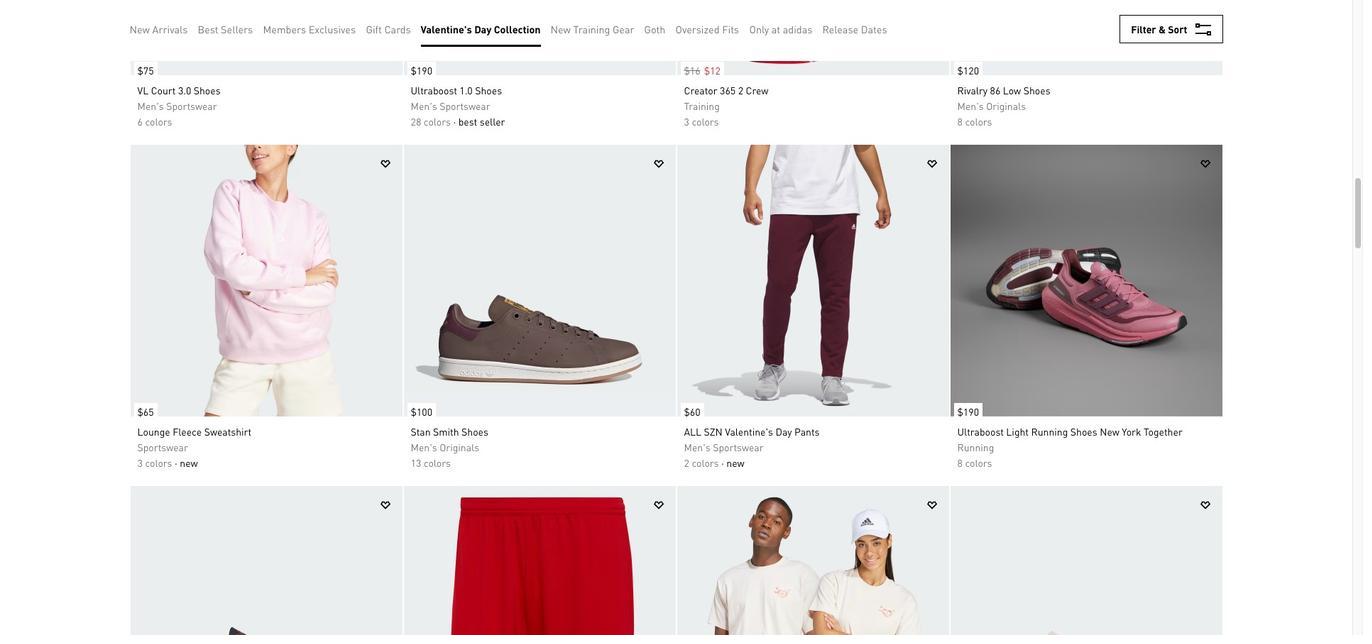 Task type: describe. For each thing, give the bounding box(es) containing it.
men's originals pink stan smith lux shoes image
[[950, 486, 1222, 635]]

ultraboost for running
[[957, 425, 1004, 438]]

ultraboost light running shoes new york together running 8 colors
[[957, 425, 1183, 469]]

members exclusives
[[263, 23, 356, 35]]

cards
[[384, 23, 411, 35]]

lounge fleece sweatshirt sportswear 3 colors · new
[[137, 425, 251, 469]]

men's inside vl court 3.0 shoes men's sportswear 6 colors
[[137, 99, 164, 112]]

gift cards
[[366, 23, 411, 35]]

training inside the creator 365 2 crew training 3 colors
[[684, 99, 720, 112]]

· inside ultraboost 1.0 shoes men's sportswear 28 colors · best seller
[[453, 115, 456, 128]]

3.0
[[178, 84, 191, 97]]

only
[[749, 23, 769, 35]]

$12
[[704, 64, 720, 77]]

$100
[[411, 405, 432, 418]]

members exclusives link
[[263, 21, 356, 37]]

rivalry 86 low shoes men's originals 8 colors
[[957, 84, 1050, 128]]

creator 365 2 crew training 3 colors
[[684, 84, 769, 128]]

sellers
[[221, 23, 253, 35]]

colors inside ultraboost light running shoes new york together running 8 colors
[[965, 457, 992, 469]]

sweatshirt
[[204, 425, 251, 438]]

originals inside rivalry 86 low shoes men's originals 8 colors
[[986, 99, 1026, 112]]

colors inside ultraboost 1.0 shoes men's sportswear 28 colors · best seller
[[424, 115, 451, 128]]

gear
[[613, 23, 634, 35]]

$100 link
[[404, 396, 436, 420]]

colors inside the lounge fleece sweatshirt sportswear 3 colors · new
[[145, 457, 172, 469]]

3 inside the lounge fleece sweatshirt sportswear 3 colors · new
[[137, 457, 143, 469]]

new inside "all szn valentine's day pants men's sportswear 2 colors · new"
[[727, 457, 745, 469]]

valentine's day collection link
[[421, 21, 541, 37]]

colors inside the creator 365 2 crew training 3 colors
[[692, 115, 719, 128]]

8 inside ultraboost light running shoes new york together running 8 colors
[[957, 457, 963, 469]]

stan
[[411, 425, 431, 438]]

$190 for the left $190 link
[[411, 64, 432, 77]]

sportswear inside "all szn valentine's day pants men's sportswear 2 colors · new"
[[713, 441, 764, 454]]

colors inside vl court 3.0 shoes men's sportswear 6 colors
[[145, 115, 172, 128]]

$16 $12
[[684, 64, 720, 77]]

new training gear
[[551, 23, 634, 35]]

28
[[411, 115, 421, 128]]

running pink ultraboost light running shoes new york together image
[[950, 145, 1222, 417]]

training burgundy creator 365 2 crew image
[[677, 0, 949, 75]]

new inside ultraboost light running shoes new york together running 8 colors
[[1100, 425, 1120, 438]]

$75 link
[[130, 55, 157, 79]]

men's sportswear burgundy all szn valentine's day pants image
[[677, 145, 949, 417]]

filter & sort button
[[1120, 15, 1223, 43]]

list containing new arrivals
[[130, 11, 897, 47]]

new arrivals
[[130, 23, 188, 35]]

fleece
[[173, 425, 202, 438]]

collection
[[494, 23, 541, 35]]

gift cards link
[[366, 21, 411, 37]]

smith
[[433, 425, 459, 438]]

oversized
[[676, 23, 720, 35]]

&
[[1159, 23, 1166, 35]]

release dates
[[822, 23, 887, 35]]

goth
[[644, 23, 666, 35]]

light
[[1006, 425, 1029, 438]]

3 inside the creator 365 2 crew training 3 colors
[[684, 115, 689, 128]]

vl
[[137, 84, 149, 97]]

crew
[[746, 84, 769, 97]]

dates
[[861, 23, 887, 35]]

6
[[137, 115, 143, 128]]

shoes for ultraboost
[[1070, 425, 1097, 438]]

1 horizontal spatial $190 link
[[950, 396, 983, 420]]

$120 link
[[950, 55, 983, 79]]

men's inside "all szn valentine's day pants men's sportswear 2 colors · new"
[[684, 441, 710, 454]]

fits
[[722, 23, 739, 35]]

filter
[[1131, 23, 1156, 35]]

szn
[[704, 425, 723, 438]]

sportswear pink lounge fleece sweatshirt image
[[130, 145, 402, 417]]

365
[[720, 84, 736, 97]]

2 inside "all szn valentine's day pants men's sportswear 2 colors · new"
[[684, 457, 689, 469]]

exclusives
[[309, 23, 356, 35]]

day inside valentine's day collection link
[[474, 23, 492, 35]]

lounge
[[137, 425, 170, 438]]

valentine's day collection
[[421, 23, 541, 35]]

filter & sort
[[1131, 23, 1187, 35]]

only at adidas link
[[749, 21, 812, 37]]

8 inside rivalry 86 low shoes men's originals 8 colors
[[957, 115, 963, 128]]



Task type: vqa. For each thing, say whether or not it's contained in the screenshot.
the topmost free
no



Task type: locate. For each thing, give the bounding box(es) containing it.
originals down low at the top
[[986, 99, 1026, 112]]

men's inside rivalry 86 low shoes men's originals 8 colors
[[957, 99, 984, 112]]

day
[[474, 23, 492, 35], [776, 425, 792, 438]]

sportswear down szn at bottom
[[713, 441, 764, 454]]

shoes inside stan smith shoes men's originals 13 colors
[[462, 425, 488, 438]]

best sellers
[[198, 23, 253, 35]]

men's sportswear white ultraboost 1.0 shoes image
[[404, 0, 676, 75]]

13
[[411, 457, 421, 469]]

shoes right the smith
[[462, 425, 488, 438]]

0 vertical spatial day
[[474, 23, 492, 35]]

0 horizontal spatial valentine's
[[421, 23, 472, 35]]

· down fleece
[[175, 457, 177, 469]]

sportswear down 1.0
[[440, 99, 490, 112]]

1 vertical spatial running
[[957, 441, 994, 454]]

0 vertical spatial originals
[[986, 99, 1026, 112]]

0 horizontal spatial ·
[[175, 457, 177, 469]]

1 vertical spatial ultraboost
[[957, 425, 1004, 438]]

$65
[[137, 405, 154, 418]]

new left arrivals
[[130, 23, 150, 35]]

· inside the lounge fleece sweatshirt sportswear 3 colors · new
[[175, 457, 177, 469]]

shoes right low at the top
[[1024, 84, 1050, 97]]

1 horizontal spatial training
[[684, 99, 720, 112]]

0 vertical spatial 2
[[738, 84, 743, 97]]

1 horizontal spatial 2
[[738, 84, 743, 97]]

ultraboost inside ultraboost light running shoes new york together running 8 colors
[[957, 425, 1004, 438]]

shoes right 1.0
[[475, 84, 502, 97]]

day left collection
[[474, 23, 492, 35]]

$60
[[684, 405, 700, 418]]

men's inside stan smith shoes men's originals 13 colors
[[411, 441, 437, 454]]

sportswear
[[166, 99, 217, 112], [440, 99, 490, 112], [137, 441, 188, 454], [713, 441, 764, 454]]

86
[[990, 84, 1001, 97]]

seller
[[480, 115, 505, 128]]

1 horizontal spatial ultraboost
[[957, 425, 1004, 438]]

0 horizontal spatial 2
[[684, 457, 689, 469]]

men's
[[137, 99, 164, 112], [411, 99, 437, 112], [957, 99, 984, 112], [411, 441, 437, 454], [684, 441, 710, 454]]

stan smith shoes men's originals 13 colors
[[411, 425, 488, 469]]

1.0
[[460, 84, 473, 97]]

new
[[180, 457, 198, 469], [727, 457, 745, 469]]

valentine's
[[421, 23, 472, 35], [725, 425, 773, 438]]

ultraboost 1.0 shoes men's sportswear 28 colors · best seller
[[411, 84, 505, 128]]

1 vertical spatial 8
[[957, 457, 963, 469]]

shoes inside rivalry 86 low shoes men's originals 8 colors
[[1024, 84, 1050, 97]]

adidas
[[783, 23, 812, 35]]

running
[[1031, 425, 1068, 438], [957, 441, 994, 454]]

$190 for right $190 link
[[957, 405, 979, 418]]

new left york
[[1100, 425, 1120, 438]]

ultraboost
[[411, 84, 457, 97], [957, 425, 1004, 438]]

shoes inside vl court 3.0 shoes men's sportswear 6 colors
[[194, 84, 221, 97]]

new right collection
[[551, 23, 571, 35]]

ultraboost for men's sportswear
[[411, 84, 457, 97]]

shoes inside ultraboost 1.0 shoes men's sportswear 28 colors · best seller
[[475, 84, 502, 97]]

best
[[198, 23, 218, 35]]

men's inside ultraboost 1.0 shoes men's sportswear 28 colors · best seller
[[411, 99, 437, 112]]

0 horizontal spatial $190
[[411, 64, 432, 77]]

0 vertical spatial 8
[[957, 115, 963, 128]]

$16
[[684, 64, 700, 77]]

0 vertical spatial $190 link
[[404, 55, 436, 79]]

$60 link
[[677, 396, 704, 420]]

1 8 from the top
[[957, 115, 963, 128]]

3 down creator
[[684, 115, 689, 128]]

1 horizontal spatial day
[[776, 425, 792, 438]]

1 horizontal spatial 3
[[684, 115, 689, 128]]

0 vertical spatial running
[[1031, 425, 1068, 438]]

0 horizontal spatial 3
[[137, 457, 143, 469]]

·
[[453, 115, 456, 128], [175, 457, 177, 469], [721, 457, 724, 469]]

release
[[822, 23, 858, 35]]

originals down the smith
[[440, 441, 479, 454]]

day inside "all szn valentine's day pants men's sportswear 2 colors · new"
[[776, 425, 792, 438]]

new inside the lounge fleece sweatshirt sportswear 3 colors · new
[[180, 457, 198, 469]]

1 horizontal spatial ·
[[453, 115, 456, 128]]

training left gear
[[573, 23, 610, 35]]

2 8 from the top
[[957, 457, 963, 469]]

1 vertical spatial 2
[[684, 457, 689, 469]]

men's down "rivalry"
[[957, 99, 984, 112]]

1 new from the left
[[180, 457, 198, 469]]

valentine's right cards
[[421, 23, 472, 35]]

sportswear down 3.0
[[166, 99, 217, 112]]

shoes inside ultraboost light running shoes new york together running 8 colors
[[1070, 425, 1097, 438]]

training down creator
[[684, 99, 720, 112]]

1 vertical spatial $190 link
[[950, 396, 983, 420]]

york
[[1122, 425, 1141, 438]]

rivalry
[[957, 84, 988, 97]]

men's soccer red entrada 22 shorts image
[[404, 486, 676, 635]]

men's originals black rivalry 86 low shoes image
[[950, 0, 1222, 75]]

0 vertical spatial 3
[[684, 115, 689, 128]]

0 horizontal spatial new
[[130, 23, 150, 35]]

new training gear link
[[551, 21, 634, 37]]

2 horizontal spatial new
[[1100, 425, 1120, 438]]

1 vertical spatial valentine's
[[725, 425, 773, 438]]

0 horizontal spatial day
[[474, 23, 492, 35]]

sportswear inside ultraboost 1.0 shoes men's sportswear 28 colors · best seller
[[440, 99, 490, 112]]

oversized fits link
[[676, 21, 739, 37]]

training
[[573, 23, 610, 35], [684, 99, 720, 112]]

1 horizontal spatial valentine's
[[725, 425, 773, 438]]

0 vertical spatial $190
[[411, 64, 432, 77]]

$65 link
[[130, 396, 157, 420]]

men's down all
[[684, 441, 710, 454]]

1 vertical spatial training
[[684, 99, 720, 112]]

men's down 'stan'
[[411, 441, 437, 454]]

release dates link
[[822, 21, 887, 37]]

1 horizontal spatial running
[[1031, 425, 1068, 438]]

1 horizontal spatial new
[[551, 23, 571, 35]]

0 vertical spatial ultraboost
[[411, 84, 457, 97]]

vl court 3.0 shoes men's sportswear 6 colors
[[137, 84, 221, 128]]

sportswear inside the lounge fleece sweatshirt sportswear 3 colors · new
[[137, 441, 188, 454]]

all szn valentine's day pants men's sportswear 2 colors · new
[[684, 425, 820, 469]]

men's originals brown stan smith shoes image
[[404, 145, 676, 417]]

· down szn at bottom
[[721, 457, 724, 469]]

day left pants
[[776, 425, 792, 438]]

best sellers link
[[198, 21, 253, 37]]

sportswear down lounge on the bottom
[[137, 441, 188, 454]]

2 right 365
[[738, 84, 743, 97]]

0 horizontal spatial originals
[[440, 441, 479, 454]]

3 down lounge on the bottom
[[137, 457, 143, 469]]

low
[[1003, 84, 1021, 97]]

creator
[[684, 84, 717, 97]]

shoes for rivalry
[[1024, 84, 1050, 97]]

1 vertical spatial $190
[[957, 405, 979, 418]]

0 vertical spatial valentine's
[[421, 23, 472, 35]]

2 down all
[[684, 457, 689, 469]]

training inside new training gear link
[[573, 23, 610, 35]]

2 horizontal spatial ·
[[721, 457, 724, 469]]

1 horizontal spatial originals
[[986, 99, 1026, 112]]

valentine's inside "all szn valentine's day pants men's sportswear 2 colors · new"
[[725, 425, 773, 438]]

$120
[[957, 64, 979, 77]]

valentine's right szn at bottom
[[725, 425, 773, 438]]

best
[[458, 115, 477, 128]]

2
[[738, 84, 743, 97], [684, 457, 689, 469]]

originals
[[986, 99, 1026, 112], [440, 441, 479, 454]]

0 vertical spatial training
[[573, 23, 610, 35]]

men's originals black ozmillen shoes image
[[130, 486, 402, 635]]

men's down vl
[[137, 99, 164, 112]]

only at adidas
[[749, 23, 812, 35]]

colors inside stan smith shoes men's originals 13 colors
[[424, 457, 451, 469]]

0 horizontal spatial ultraboost
[[411, 84, 457, 97]]

1 vertical spatial day
[[776, 425, 792, 438]]

1 vertical spatial originals
[[440, 441, 479, 454]]

shoes right 3.0
[[194, 84, 221, 97]]

2 new from the left
[[727, 457, 745, 469]]

shoes for vl
[[194, 84, 221, 97]]

ultraboost left 1.0
[[411, 84, 457, 97]]

8
[[957, 115, 963, 128], [957, 457, 963, 469]]

ultraboost left "light"
[[957, 425, 1004, 438]]

· inside "all szn valentine's day pants men's sportswear 2 colors · new"
[[721, 457, 724, 469]]

1 horizontal spatial new
[[727, 457, 745, 469]]

originals inside stan smith shoes men's originals 13 colors
[[440, 441, 479, 454]]

0 horizontal spatial running
[[957, 441, 994, 454]]

sportswear inside vl court 3.0 shoes men's sportswear 6 colors
[[166, 99, 217, 112]]

pants
[[794, 425, 820, 438]]

shoes left york
[[1070, 425, 1097, 438]]

list
[[130, 11, 897, 47]]

3
[[684, 115, 689, 128], [137, 457, 143, 469]]

1 horizontal spatial $190
[[957, 405, 979, 418]]

men's sportswear white vl court 3.0 shoes image
[[130, 0, 402, 75]]

arrivals
[[152, 23, 188, 35]]

new
[[130, 23, 150, 35], [551, 23, 571, 35], [1100, 425, 1120, 438]]

0 horizontal spatial $190 link
[[404, 55, 436, 79]]

new for new arrivals
[[130, 23, 150, 35]]

new arrivals link
[[130, 21, 188, 37]]

oversized fits
[[676, 23, 739, 35]]

gift
[[366, 23, 382, 35]]

ultraboost inside ultraboost 1.0 shoes men's sportswear 28 colors · best seller
[[411, 84, 457, 97]]

goth link
[[644, 21, 666, 37]]

all
[[684, 425, 702, 438]]

$75
[[137, 64, 154, 77]]

colors inside "all szn valentine's day pants men's sportswear 2 colors · new"
[[692, 457, 719, 469]]

at
[[772, 23, 780, 35]]

2 inside the creator 365 2 crew training 3 colors
[[738, 84, 743, 97]]

colors inside rivalry 86 low shoes men's originals 8 colors
[[965, 115, 992, 128]]

sportswear pink self love graphic tee image
[[677, 486, 949, 635]]

· left best
[[453, 115, 456, 128]]

0 horizontal spatial new
[[180, 457, 198, 469]]

new for new training gear
[[551, 23, 571, 35]]

0 horizontal spatial training
[[573, 23, 610, 35]]

court
[[151, 84, 176, 97]]

$190 link
[[404, 55, 436, 79], [950, 396, 983, 420]]

sort
[[1168, 23, 1187, 35]]

members
[[263, 23, 306, 35]]

$190
[[411, 64, 432, 77], [957, 405, 979, 418]]

1 vertical spatial 3
[[137, 457, 143, 469]]

together
[[1144, 425, 1183, 438]]

men's up 28 at the top left
[[411, 99, 437, 112]]



